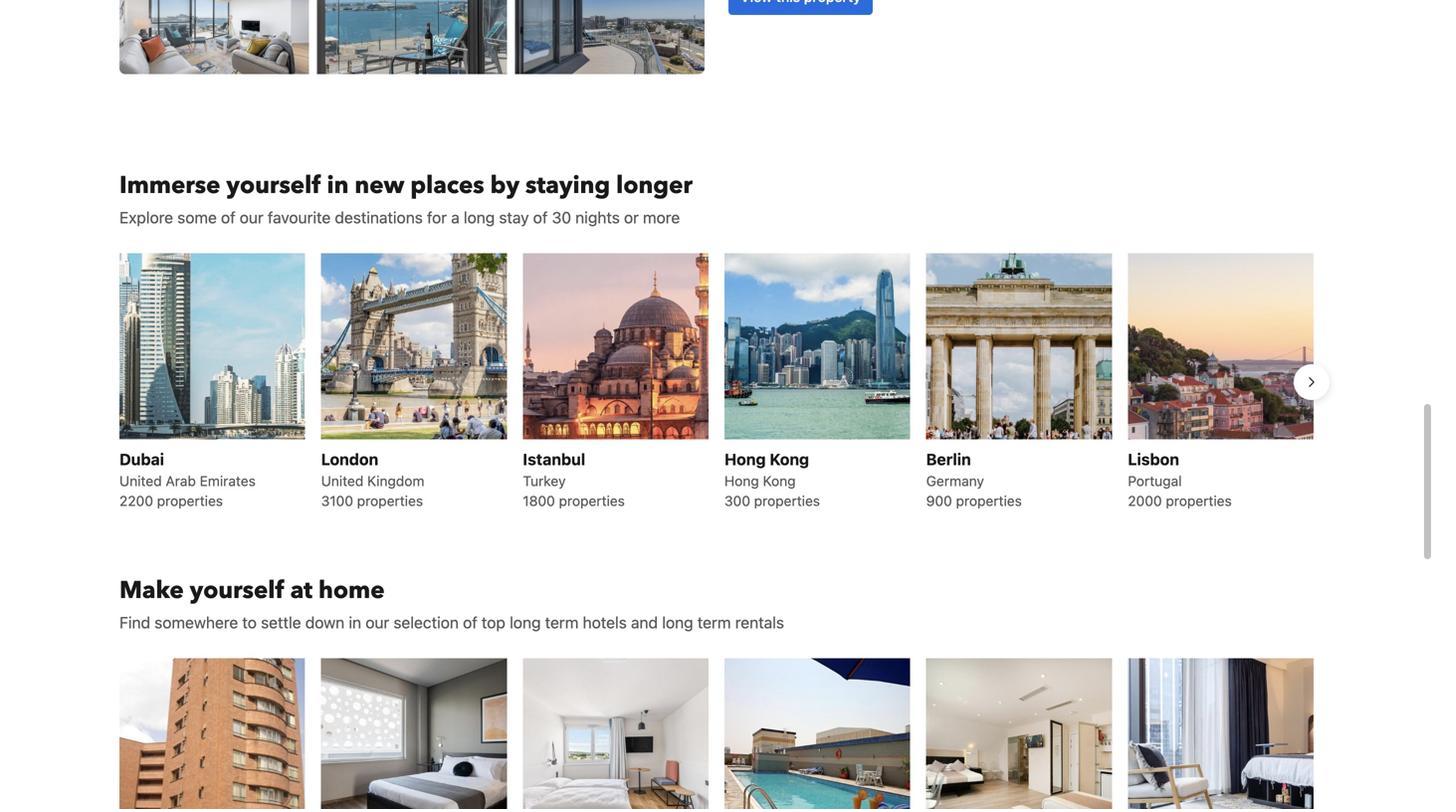 Task type: describe. For each thing, give the bounding box(es) containing it.
turkey
[[523, 473, 566, 489]]

lisbon portugal 2000 properties
[[1128, 450, 1232, 509]]

1800
[[523, 492, 555, 509]]

nights
[[575, 208, 620, 227]]

300
[[724, 492, 750, 509]]

united for dubai
[[119, 473, 162, 489]]

region containing dubai
[[103, 245, 1330, 519]]

properties inside lisbon portugal 2000 properties
[[1166, 492, 1232, 509]]

staying
[[525, 169, 610, 202]]

london landscape image
[[321, 253, 507, 439]]

1 hong from the top
[[724, 450, 766, 469]]

by
[[490, 169, 520, 202]]

900
[[926, 492, 952, 509]]

for
[[427, 208, 447, 227]]

lisbon
[[1128, 450, 1179, 469]]

4 description for a11y image from the left
[[724, 658, 910, 809]]

destinations
[[335, 208, 423, 227]]

3100
[[321, 492, 353, 509]]

2000
[[1128, 492, 1162, 509]]

6 description for a11y image from the left
[[1128, 658, 1314, 809]]

of inside make yourself at home find somewhere to settle down in our selection of top long term hotels and long term rentals
[[463, 613, 477, 632]]

hong kong hong kong 300 properties
[[724, 450, 820, 509]]

properties inside london united kingdom 3100 properties
[[357, 492, 423, 509]]

our inside immerse yourself in new places by staying longer explore some of our favourite destinations for a long stay of 30 nights or more
[[240, 208, 263, 227]]

more
[[643, 208, 680, 227]]

selection
[[393, 613, 459, 632]]

united for london
[[321, 473, 364, 489]]

to
[[242, 613, 257, 632]]

dubai
[[119, 450, 164, 469]]

emirates
[[200, 473, 256, 489]]

or
[[624, 208, 639, 227]]

arab
[[166, 473, 196, 489]]

1 vertical spatial kong
[[763, 473, 796, 489]]

home
[[318, 574, 385, 607]]

top
[[482, 613, 505, 632]]

and
[[631, 613, 658, 632]]

properties inside 'berlin germany 900 properties'
[[956, 492, 1022, 509]]

yourself for make
[[190, 574, 284, 607]]

stay
[[499, 208, 529, 227]]

our inside make yourself at home find somewhere to settle down in our selection of top long term hotels and long term rentals
[[365, 613, 389, 632]]

2200
[[119, 492, 153, 509]]

hotels
[[583, 613, 627, 632]]



Task type: vqa. For each thing, say whether or not it's contained in the screenshot.
properties in london united kingdom 3100 properties
yes



Task type: locate. For each thing, give the bounding box(es) containing it.
0 horizontal spatial united
[[119, 473, 162, 489]]

of
[[221, 208, 235, 227], [533, 208, 548, 227], [463, 613, 477, 632]]

berlin germany 900 properties
[[926, 450, 1022, 509]]

somewhere
[[154, 613, 238, 632]]

istanbul
[[523, 450, 585, 469]]

find
[[119, 613, 150, 632]]

down
[[305, 613, 345, 632]]

long inside immerse yourself in new places by staying longer explore some of our favourite destinations for a long stay of 30 nights or more
[[464, 208, 495, 227]]

properties down turkey
[[559, 492, 625, 509]]

make
[[119, 574, 184, 607]]

5 properties from the left
[[956, 492, 1022, 509]]

our down home
[[365, 613, 389, 632]]

of right some
[[221, 208, 235, 227]]

properties down arab at the bottom left of page
[[157, 492, 223, 509]]

1 horizontal spatial long
[[510, 613, 541, 632]]

rentals
[[735, 613, 784, 632]]

0 horizontal spatial term
[[545, 613, 579, 632]]

long right and
[[662, 613, 693, 632]]

yourself
[[226, 169, 321, 202], [190, 574, 284, 607]]

properties down portugal at the bottom of page
[[1166, 492, 1232, 509]]

of left 30
[[533, 208, 548, 227]]

yourself inside make yourself at home find somewhere to settle down in our selection of top long term hotels and long term rentals
[[190, 574, 284, 607]]

hong kong landscape image
[[724, 253, 910, 439]]

1 term from the left
[[545, 613, 579, 632]]

yourself inside immerse yourself in new places by staying longer explore some of our favourite destinations for a long stay of 30 nights or more
[[226, 169, 321, 202]]

of left the top at the left bottom of page
[[463, 613, 477, 632]]

description for a11y image
[[119, 658, 305, 809], [321, 658, 507, 809], [523, 658, 709, 809], [724, 658, 910, 809], [926, 658, 1112, 809], [1128, 658, 1314, 809]]

0 horizontal spatial long
[[464, 208, 495, 227]]

term left hotels
[[545, 613, 579, 632]]

1 horizontal spatial term
[[697, 613, 731, 632]]

3 description for a11y image from the left
[[523, 658, 709, 809]]

properties
[[157, 492, 223, 509], [357, 492, 423, 509], [559, 492, 625, 509], [754, 492, 820, 509], [956, 492, 1022, 509], [1166, 492, 1232, 509]]

in inside make yourself at home find somewhere to settle down in our selection of top long term hotels and long term rentals
[[349, 613, 361, 632]]

istanbul turkey 1800 properties
[[523, 450, 625, 509]]

hong
[[724, 450, 766, 469], [724, 473, 759, 489]]

1 vertical spatial in
[[349, 613, 361, 632]]

places
[[410, 169, 484, 202]]

1 horizontal spatial united
[[321, 473, 364, 489]]

0 vertical spatial yourself
[[226, 169, 321, 202]]

favourite
[[268, 208, 331, 227]]

united up 2200
[[119, 473, 162, 489]]

long right the top at the left bottom of page
[[510, 613, 541, 632]]

properties inside dubai united arab emirates 2200 properties
[[157, 492, 223, 509]]

istanbul landscape image
[[523, 253, 709, 439]]

kingdom
[[367, 473, 424, 489]]

1 horizontal spatial our
[[365, 613, 389, 632]]

1 horizontal spatial of
[[463, 613, 477, 632]]

dubai united arab emirates 2200 properties
[[119, 450, 256, 509]]

1 properties from the left
[[157, 492, 223, 509]]

lisbon landscape image
[[1128, 253, 1314, 439]]

germany
[[926, 473, 984, 489]]

5 description for a11y image from the left
[[926, 658, 1112, 809]]

yourself up favourite
[[226, 169, 321, 202]]

in left new
[[327, 169, 349, 202]]

0 vertical spatial kong
[[770, 450, 809, 469]]

at
[[290, 574, 313, 607]]

1 description for a11y image from the left
[[119, 658, 305, 809]]

1 united from the left
[[119, 473, 162, 489]]

term
[[545, 613, 579, 632], [697, 613, 731, 632]]

6 properties from the left
[[1166, 492, 1232, 509]]

dubai landscape image
[[119, 253, 305, 439]]

0 horizontal spatial our
[[240, 208, 263, 227]]

0 vertical spatial our
[[240, 208, 263, 227]]

term left rentals
[[697, 613, 731, 632]]

our
[[240, 208, 263, 227], [365, 613, 389, 632]]

30
[[552, 208, 571, 227]]

in right down
[[349, 613, 361, 632]]

1 vertical spatial hong
[[724, 473, 759, 489]]

united inside dubai united arab emirates 2200 properties
[[119, 473, 162, 489]]

3 properties from the left
[[559, 492, 625, 509]]

kong
[[770, 450, 809, 469], [763, 473, 796, 489]]

immerse yourself in new places by staying longer explore some of our favourite destinations for a long stay of 30 nights or more
[[119, 169, 693, 227]]

make yourself at home find somewhere to settle down in our selection of top long term hotels and long term rentals
[[119, 574, 784, 632]]

yourself for immerse
[[226, 169, 321, 202]]

some
[[177, 208, 217, 227]]

longer
[[616, 169, 693, 202]]

in inside immerse yourself in new places by staying longer explore some of our favourite destinations for a long stay of 30 nights or more
[[327, 169, 349, 202]]

explore
[[119, 208, 173, 227]]

properties down germany
[[956, 492, 1022, 509]]

berlin landscape image
[[926, 253, 1112, 439]]

long
[[464, 208, 495, 227], [510, 613, 541, 632], [662, 613, 693, 632]]

berlin
[[926, 450, 971, 469]]

immerse
[[119, 169, 220, 202]]

properties inside hong kong hong kong 300 properties
[[754, 492, 820, 509]]

2 properties from the left
[[357, 492, 423, 509]]

2 horizontal spatial of
[[533, 208, 548, 227]]

2 hong from the top
[[724, 473, 759, 489]]

portugal
[[1128, 473, 1182, 489]]

in
[[327, 169, 349, 202], [349, 613, 361, 632]]

1 vertical spatial our
[[365, 613, 389, 632]]

yourself up to
[[190, 574, 284, 607]]

our left favourite
[[240, 208, 263, 227]]

united inside london united kingdom 3100 properties
[[321, 473, 364, 489]]

long right a at the left of page
[[464, 208, 495, 227]]

2 term from the left
[[697, 613, 731, 632]]

london united kingdom 3100 properties
[[321, 450, 424, 509]]

1 vertical spatial yourself
[[190, 574, 284, 607]]

united
[[119, 473, 162, 489], [321, 473, 364, 489]]

london
[[321, 450, 378, 469]]

new
[[355, 169, 404, 202]]

2 description for a11y image from the left
[[321, 658, 507, 809]]

0 vertical spatial in
[[327, 169, 349, 202]]

united up 3100
[[321, 473, 364, 489]]

properties right 300
[[754, 492, 820, 509]]

2 horizontal spatial long
[[662, 613, 693, 632]]

0 horizontal spatial of
[[221, 208, 235, 227]]

4 properties from the left
[[754, 492, 820, 509]]

0 vertical spatial hong
[[724, 450, 766, 469]]

a
[[451, 208, 460, 227]]

2 united from the left
[[321, 473, 364, 489]]

region
[[103, 245, 1330, 519]]

settle
[[261, 613, 301, 632]]

properties down the kingdom
[[357, 492, 423, 509]]

properties inside istanbul turkey 1800 properties
[[559, 492, 625, 509]]



